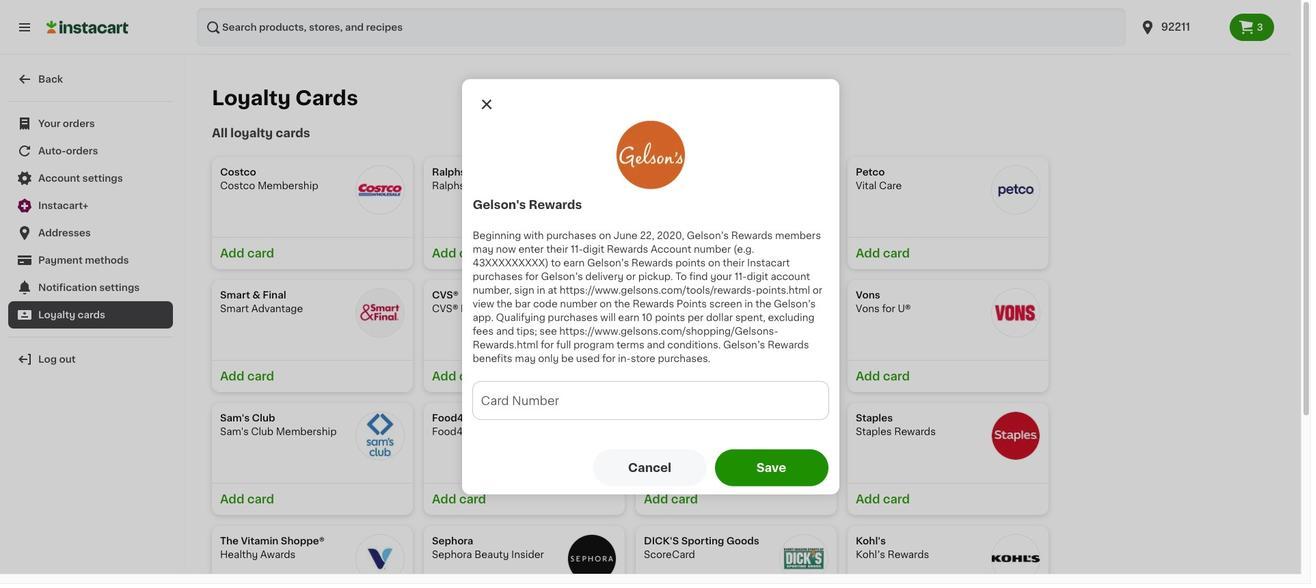 Task type: locate. For each thing, give the bounding box(es) containing it.
card for cvs®
[[459, 371, 486, 382]]

1 horizontal spatial account
[[651, 245, 691, 254]]

0 vertical spatial sam's
[[220, 414, 250, 423]]

card down purchases.
[[671, 371, 698, 382]]

3 button
[[1230, 14, 1274, 41]]

the left bar
[[497, 300, 513, 309]]

beginning with purchases on june 22, 2020, gelson's rewards members may now enter their 11-digit rewards account number (e.g. 43xxxxxxxxx) to earn gelson's rewards points on their instacart purchases for gelson's delivery or pickup. to find your 11-digit account number, sign in at https://www.gelsons.com/tools/rewards-points.html or view the bar code number on the rewards points screen in the gelson's app. qualifying purchases will earn 10 points per dollar spent, excluding fees and tips; see https://www.gelsons.com/shopping/gelsons- rewards.html for full program terms and conditions. gelson's rewards benefits may only be used for in-store purchases.
[[473, 231, 822, 364]]

card up vitamin
[[247, 494, 274, 505]]

their up to at the left top of page
[[546, 245, 568, 254]]

0 horizontal spatial 11-
[[571, 245, 583, 254]]

sporting
[[681, 537, 724, 546]]

card down beginning
[[459, 248, 486, 259]]

add card up &
[[220, 248, 274, 259]]

orders up auto-orders
[[63, 119, 95, 129]]

add up kohl's
[[856, 494, 880, 505]]

and up rewards.html
[[496, 327, 514, 336]]

add up sephora sephora beauty insider
[[432, 494, 456, 505]]

food4less
[[432, 414, 487, 423], [432, 427, 485, 437]]

food4less food4less rewards
[[432, 414, 529, 437]]

loyalty
[[212, 88, 291, 108], [38, 310, 75, 320]]

your
[[38, 119, 60, 129]]

points
[[677, 300, 707, 309]]

log out
[[38, 355, 76, 364]]

1 vertical spatial sephora
[[432, 550, 472, 560]]

orders for your orders
[[63, 119, 95, 129]]

add
[[220, 248, 244, 259], [432, 248, 456, 259], [644, 248, 668, 259], [856, 248, 880, 259], [220, 371, 244, 382], [432, 371, 456, 382], [644, 371, 668, 382], [856, 371, 880, 382], [220, 494, 244, 505], [432, 494, 456, 505], [644, 494, 668, 505], [856, 494, 880, 505]]

purchases up see at the bottom
[[548, 313, 598, 323]]

delivery
[[585, 272, 624, 282]]

1 cvs® from the top
[[432, 291, 459, 300]]

1 horizontal spatial and
[[647, 341, 665, 350]]

or right points.html
[[813, 286, 822, 295]]

add card for food4less
[[432, 494, 486, 505]]

staples staples rewards
[[856, 414, 936, 437]]

membership inside costco costco membership
[[258, 181, 318, 191]]

card down 2020,
[[671, 248, 698, 259]]

1 vertical spatial the
[[220, 537, 239, 546]]

add up food4less food4less rewards
[[432, 371, 456, 382]]

1 horizontal spatial number
[[694, 245, 731, 254]]

1 u® from the left
[[714, 304, 727, 314]]

staples
[[856, 414, 893, 423], [856, 427, 892, 437]]

card up &
[[247, 248, 274, 259]]

&
[[252, 291, 260, 300]]

add card down purchases.
[[644, 371, 698, 382]]

add card button for costco costco membership
[[212, 237, 413, 269]]

1 vertical spatial earn
[[618, 313, 639, 323]]

on
[[599, 231, 611, 241], [708, 259, 720, 268], [600, 300, 612, 309]]

add down 22,
[[644, 248, 668, 259]]

1 vertical spatial ralphs
[[432, 181, 465, 191]]

card up the vons vons for u® at the right
[[883, 248, 910, 259]]

albertsons
[[644, 291, 698, 300], [644, 304, 696, 314]]

0 vertical spatial albertsons
[[644, 291, 698, 300]]

gelson's up excluding
[[774, 300, 816, 309]]

add card for club
[[220, 494, 274, 505]]

the for the vitamin shoppe® healthy awards
[[220, 537, 239, 546]]

0 vertical spatial settings
[[82, 174, 123, 183]]

dick's sporting goods image
[[779, 535, 829, 584]]

the up spent,
[[756, 300, 771, 309]]

add card up sam's club sam's club membership
[[220, 371, 274, 382]]

healthy
[[220, 550, 258, 560]]

0 vertical spatial cards
[[276, 128, 310, 139]]

sam's club image
[[355, 412, 405, 461]]

the
[[497, 300, 513, 309], [614, 300, 630, 309], [756, 300, 771, 309]]

add down 'store'
[[644, 371, 668, 382]]

0 horizontal spatial number
[[560, 300, 597, 309]]

spent,
[[735, 313, 766, 323]]

number up your
[[694, 245, 731, 254]]

ralphs
[[432, 167, 466, 177], [432, 181, 465, 191]]

earn
[[563, 259, 585, 268], [618, 313, 639, 323]]

2 food4less from the top
[[432, 427, 485, 437]]

0 vertical spatial gelson's
[[644, 167, 687, 177]]

0 vertical spatial earn
[[563, 259, 585, 268]]

add up smart & final smart advantage
[[220, 248, 244, 259]]

the wine shop image
[[779, 412, 829, 461]]

awards
[[260, 550, 296, 560]]

1 vertical spatial cvs®
[[432, 304, 458, 314]]

purchases up number,
[[473, 272, 523, 282]]

back
[[38, 75, 63, 84]]

auto-orders
[[38, 146, 98, 156]]

notification settings
[[38, 283, 140, 293]]

albertsons down to
[[644, 291, 698, 300]]

cards down loyalty cards
[[276, 128, 310, 139]]

1 vertical spatial orders
[[66, 146, 98, 156]]

0 vertical spatial sephora
[[432, 537, 473, 546]]

add card for costco
[[220, 248, 274, 259]]

in left at
[[537, 286, 545, 295]]

care
[[879, 181, 902, 191]]

membership
[[258, 181, 318, 191], [276, 427, 337, 437]]

earn right to at the left top of page
[[563, 259, 585, 268]]

2 vertical spatial gelson's
[[473, 200, 526, 211]]

goods
[[727, 537, 759, 546]]

0 vertical spatial may
[[473, 245, 494, 254]]

card for food4less
[[459, 494, 486, 505]]

0 vertical spatial food4less
[[432, 414, 487, 423]]

instacart
[[747, 259, 790, 268]]

add for cvs® cvs® extracare®
[[432, 371, 456, 382]]

u® inside the vons vons for u®
[[898, 304, 911, 314]]

settings inside account settings link
[[82, 174, 123, 183]]

loyalty up loyalty
[[212, 88, 291, 108]]

and
[[496, 327, 514, 336], [647, 341, 665, 350]]

smart
[[220, 291, 250, 300], [220, 304, 249, 314]]

1 vertical spatial vons
[[856, 304, 880, 314]]

smart left advantage
[[220, 304, 249, 314]]

add for petco vital care
[[856, 248, 880, 259]]

sephora
[[432, 537, 473, 546], [432, 550, 472, 560]]

0 horizontal spatial their
[[546, 245, 568, 254]]

the
[[644, 414, 662, 423], [220, 537, 239, 546]]

loyalty
[[230, 128, 273, 139]]

the left wine
[[644, 414, 662, 423]]

1 vertical spatial smart
[[220, 304, 249, 314]]

add up vitamin
[[220, 494, 244, 505]]

0 horizontal spatial u®
[[714, 304, 727, 314]]

digit up delivery on the left top
[[583, 245, 604, 254]]

program
[[573, 341, 614, 350]]

card for vons
[[883, 371, 910, 382]]

card up sporting
[[671, 494, 698, 505]]

digit down instacart
[[747, 272, 768, 282]]

1 vertical spatial digit
[[747, 272, 768, 282]]

1 vertical spatial on
[[708, 259, 720, 268]]

0 vertical spatial ralphs
[[432, 167, 466, 177]]

0 vertical spatial vons
[[856, 291, 880, 300]]

0 vertical spatial number
[[694, 245, 731, 254]]

account
[[38, 174, 80, 183], [651, 245, 691, 254]]

1 vertical spatial albertsons
[[644, 304, 696, 314]]

0 vertical spatial costco
[[220, 167, 256, 177]]

settings down methods
[[99, 283, 140, 293]]

cards down notification settings "link"
[[78, 310, 105, 320]]

may left only
[[515, 354, 536, 364]]

1 horizontal spatial u®
[[898, 304, 911, 314]]

0 vertical spatial club
[[252, 414, 275, 423]]

u® for vons vons for u®
[[898, 304, 911, 314]]

june
[[614, 231, 638, 241]]

0 horizontal spatial in
[[537, 286, 545, 295]]

add card up the vons vons for u® at the right
[[856, 248, 910, 259]]

2 horizontal spatial the
[[756, 300, 771, 309]]

all
[[212, 128, 228, 139]]

1 horizontal spatial loyalty
[[212, 88, 291, 108]]

10
[[642, 313, 653, 323]]

on up will
[[600, 300, 612, 309]]

number right code
[[560, 300, 597, 309]]

Card Number text field
[[473, 382, 828, 420]]

1 vertical spatial may
[[515, 354, 536, 364]]

for
[[525, 272, 539, 282], [699, 304, 712, 314], [882, 304, 895, 314], [541, 341, 554, 350], [602, 354, 616, 364]]

vons image
[[991, 288, 1040, 338]]

card for &
[[247, 371, 274, 382]]

add card button for cvs® cvs® extracare®
[[424, 360, 625, 392]]

0 vertical spatial staples
[[856, 414, 893, 423]]

0 vertical spatial loyalty
[[212, 88, 291, 108]]

u® inside albertsons albertsons for u®
[[714, 304, 727, 314]]

add card down 2020,
[[644, 248, 698, 259]]

2 u® from the left
[[898, 304, 911, 314]]

settings for account settings
[[82, 174, 123, 183]]

petco vital care
[[856, 167, 902, 191]]

gelson's for gelson's gelson's rewards
[[644, 167, 687, 177]]

1 smart from the top
[[220, 291, 250, 300]]

add card up kohl's
[[856, 494, 910, 505]]

1 vertical spatial or
[[813, 286, 822, 295]]

add down cancel button
[[644, 494, 668, 505]]

add card button for petco vital care
[[848, 237, 1049, 269]]

1 vertical spatial gelson's
[[644, 181, 685, 191]]

add card up vitamin
[[220, 494, 274, 505]]

rewards inside kohl's kohl's rewards
[[888, 550, 929, 560]]

digit
[[583, 245, 604, 254], [747, 272, 768, 282]]

1 horizontal spatial the
[[644, 414, 662, 423]]

0 horizontal spatial may
[[473, 245, 494, 254]]

smart & final image
[[355, 288, 405, 338]]

shoppe®
[[281, 537, 325, 546]]

kohl's
[[856, 537, 886, 546]]

loyalty cards
[[38, 310, 105, 320]]

0 horizontal spatial cards
[[78, 310, 105, 320]]

1 horizontal spatial the
[[614, 300, 630, 309]]

gelson's image
[[779, 165, 829, 215]]

costco
[[220, 167, 256, 177], [220, 181, 255, 191]]

0 vertical spatial their
[[546, 245, 568, 254]]

sign
[[514, 286, 534, 295]]

1 vertical spatial food4less
[[432, 427, 485, 437]]

43xxxxxxxxx)
[[473, 259, 549, 268]]

add up cvs® cvs® extracare®
[[432, 248, 456, 259]]

your
[[710, 272, 732, 282]]

instacart+ link
[[8, 192, 173, 219]]

purchases up to at the left top of page
[[546, 231, 597, 241]]

0 vertical spatial membership
[[258, 181, 318, 191]]

on left june on the left top of page
[[599, 231, 611, 241]]

may down beginning
[[473, 245, 494, 254]]

albertsons down "https://www.gelsons.com/tools/rewards-"
[[644, 304, 696, 314]]

0 vertical spatial cvs®
[[432, 291, 459, 300]]

card down the benefits
[[459, 371, 486, 382]]

0 vertical spatial digit
[[583, 245, 604, 254]]

the inside the vitamin shoppe® healthy awards
[[220, 537, 239, 546]]

add card up staples staples rewards
[[856, 371, 910, 382]]

card up sephora sephora beauty insider
[[459, 494, 486, 505]]

gelson's down spent,
[[723, 341, 765, 350]]

add card button for ralphs ralphs rewards
[[424, 237, 625, 269]]

card up staples staples rewards
[[883, 371, 910, 382]]

1 vertical spatial in
[[745, 300, 753, 309]]

card up kohl's kohl's rewards
[[883, 494, 910, 505]]

0 horizontal spatial and
[[496, 327, 514, 336]]

qualifying
[[496, 313, 545, 323]]

1 vertical spatial 11-
[[735, 272, 747, 282]]

settings down 'auto-orders' link at the left top
[[82, 174, 123, 183]]

0 vertical spatial points
[[676, 259, 706, 268]]

find
[[689, 272, 708, 282]]

add up sam's club sam's club membership
[[220, 371, 244, 382]]

bar
[[515, 300, 531, 309]]

0 vertical spatial on
[[599, 231, 611, 241]]

1 vertical spatial costco
[[220, 181, 255, 191]]

1 costco from the top
[[220, 167, 256, 177]]

1 horizontal spatial in
[[745, 300, 753, 309]]

add card button for staples staples rewards
[[848, 483, 1049, 515]]

or left pickup.
[[626, 272, 636, 282]]

account up instacart+
[[38, 174, 80, 183]]

add card for cvs®
[[432, 371, 486, 382]]

gelson's inside dialog
[[473, 200, 526, 211]]

11- right your
[[735, 272, 747, 282]]

and up 'store'
[[647, 341, 665, 350]]

0 horizontal spatial account
[[38, 174, 80, 183]]

card up sam's club sam's club membership
[[247, 371, 274, 382]]

1 vertical spatial staples
[[856, 427, 892, 437]]

earn left 10
[[618, 313, 639, 323]]

0 vertical spatial smart
[[220, 291, 250, 300]]

add for gelson's gelson's rewards
[[644, 248, 668, 259]]

save
[[757, 463, 786, 474]]

terms
[[617, 341, 644, 350]]

albertsons image
[[779, 288, 829, 338]]

dick's sporting goods scorecard
[[644, 537, 759, 560]]

loyalty cards link
[[8, 301, 173, 329]]

1 vertical spatial membership
[[276, 427, 337, 437]]

club
[[252, 414, 275, 423], [251, 427, 274, 437]]

add card for albertsons
[[644, 371, 698, 382]]

add card up sephora sephora beauty insider
[[432, 494, 486, 505]]

the vitamin shoppe® healthy awards
[[220, 537, 325, 560]]

account down 2020,
[[651, 245, 691, 254]]

0 horizontal spatial loyalty
[[38, 310, 75, 320]]

1 vertical spatial loyalty
[[38, 310, 75, 320]]

(e.g.
[[733, 245, 754, 254]]

sephora image
[[567, 535, 617, 584]]

1 horizontal spatial earn
[[618, 313, 639, 323]]

1 vertical spatial settings
[[99, 283, 140, 293]]

0 vertical spatial the
[[644, 414, 662, 423]]

0 vertical spatial 11-
[[571, 245, 583, 254]]

add card for vital
[[856, 248, 910, 259]]

loyalty down notification
[[38, 310, 75, 320]]

settings inside notification settings "link"
[[99, 283, 140, 293]]

their down (e.g.
[[723, 259, 745, 268]]

orders up the account settings on the top left of the page
[[66, 146, 98, 156]]

log
[[38, 355, 57, 364]]

gelson's right 2020,
[[687, 231, 729, 241]]

ralphs ralphs rewards
[[432, 167, 509, 191]]

1 vertical spatial points
[[655, 313, 685, 323]]

add card button for albertsons albertsons for u®
[[636, 360, 837, 392]]

0 horizontal spatial the
[[220, 537, 239, 546]]

add up staples staples rewards
[[856, 371, 880, 382]]

points up find
[[676, 259, 706, 268]]

0 horizontal spatial or
[[626, 272, 636, 282]]

the up healthy
[[220, 537, 239, 546]]

1 horizontal spatial may
[[515, 354, 536, 364]]

1 horizontal spatial or
[[813, 286, 822, 295]]

add card down the benefits
[[432, 371, 486, 382]]

orders for auto-orders
[[66, 146, 98, 156]]

now
[[496, 245, 516, 254]]

gelson's
[[687, 231, 729, 241], [587, 259, 629, 268], [541, 272, 583, 282], [774, 300, 816, 309], [723, 341, 765, 350]]

0 horizontal spatial the
[[497, 300, 513, 309]]

gelson's
[[644, 167, 687, 177], [644, 181, 685, 191], [473, 200, 526, 211]]

points up the https://www.gelsons.com/shopping/gelsons-
[[655, 313, 685, 323]]

1 vertical spatial their
[[723, 259, 745, 268]]

1 vertical spatial account
[[651, 245, 691, 254]]

in up spent,
[[745, 300, 753, 309]]

smart left &
[[220, 291, 250, 300]]

add card button for gelson's gelson's rewards
[[636, 237, 837, 269]]

0 vertical spatial orders
[[63, 119, 95, 129]]

1 horizontal spatial 11-
[[735, 272, 747, 282]]

1 vertical spatial and
[[647, 341, 665, 350]]

rewards inside staples staples rewards
[[894, 427, 936, 437]]

add card down beginning
[[432, 248, 486, 259]]

1 vertical spatial sam's
[[220, 427, 249, 437]]

1 horizontal spatial cards
[[276, 128, 310, 139]]

1 vertical spatial purchases
[[473, 272, 523, 282]]

0 vertical spatial in
[[537, 286, 545, 295]]

on up your
[[708, 259, 720, 268]]

2 staples from the top
[[856, 427, 892, 437]]

notification
[[38, 283, 97, 293]]

may
[[473, 245, 494, 254], [515, 354, 536, 364]]

the up will
[[614, 300, 630, 309]]

11- right enter
[[571, 245, 583, 254]]

your orders link
[[8, 110, 173, 137]]

add up the vons vons for u® at the right
[[856, 248, 880, 259]]



Task type: vqa. For each thing, say whether or not it's contained in the screenshot.
Add card button for Sam's Club Sam's Club Membership
yes



Task type: describe. For each thing, give the bounding box(es) containing it.
points.html
[[756, 286, 810, 295]]

petco image
[[991, 165, 1040, 215]]

2 cvs® from the top
[[432, 304, 458, 314]]

auto-orders link
[[8, 137, 173, 165]]

cards
[[295, 88, 358, 108]]

card for club
[[247, 494, 274, 505]]

cancel
[[628, 463, 671, 474]]

add for albertsons albertsons for u®
[[644, 371, 668, 382]]

add card down cancel button
[[644, 494, 698, 505]]

full
[[556, 341, 571, 350]]

the for the wine shop
[[644, 414, 662, 423]]

smart & final smart advantage
[[220, 291, 303, 314]]

add card for &
[[220, 371, 274, 382]]

dollar
[[706, 313, 733, 323]]

1 albertsons from the top
[[644, 291, 698, 300]]

enter
[[518, 245, 544, 254]]

petco
[[856, 167, 885, 177]]

payment methods
[[38, 256, 129, 265]]

your orders
[[38, 119, 95, 129]]

with
[[524, 231, 544, 241]]

gelson's gelson's rewards
[[644, 167, 729, 191]]

addresses link
[[8, 219, 173, 247]]

loyalty for loyalty cards
[[212, 88, 291, 108]]

3 the from the left
[[756, 300, 771, 309]]

will
[[600, 313, 616, 323]]

add card for ralphs
[[432, 248, 486, 259]]

1 horizontal spatial their
[[723, 259, 745, 268]]

cvs® image
[[567, 288, 617, 338]]

extracare®
[[461, 304, 514, 314]]

2 smart from the top
[[220, 304, 249, 314]]

cancel button
[[593, 450, 706, 487]]

benefits
[[473, 354, 512, 364]]

fees
[[473, 327, 494, 336]]

account
[[771, 272, 810, 282]]

insider
[[511, 550, 544, 560]]

1 vertical spatial cards
[[78, 310, 105, 320]]

purchases.
[[658, 354, 711, 364]]

card for gelson's
[[671, 248, 698, 259]]

per
[[688, 313, 704, 323]]

auto-
[[38, 146, 66, 156]]

1 vertical spatial number
[[560, 300, 597, 309]]

members
[[775, 231, 821, 241]]

rewards.html
[[473, 341, 538, 350]]

1 the from the left
[[497, 300, 513, 309]]

view
[[473, 300, 494, 309]]

for inside albertsons albertsons for u®
[[699, 304, 712, 314]]

loyalty for loyalty cards
[[38, 310, 75, 320]]

2 vons from the top
[[856, 304, 880, 314]]

https://www.gelsons.com/tools/rewards-
[[560, 286, 756, 295]]

0 vertical spatial purchases
[[546, 231, 597, 241]]

gelson's down to at the left top of page
[[541, 272, 583, 282]]

2020,
[[657, 231, 684, 241]]

screen
[[709, 300, 742, 309]]

wine
[[665, 414, 690, 423]]

loyalty cards
[[212, 88, 358, 108]]

tips;
[[517, 327, 537, 336]]

at
[[548, 286, 557, 295]]

add for food4less food4less rewards
[[432, 494, 456, 505]]

1 ralphs from the top
[[432, 167, 466, 177]]

log out link
[[8, 346, 173, 373]]

1 food4less from the top
[[432, 414, 487, 423]]

costco costco membership
[[220, 167, 318, 191]]

2 sam's from the top
[[220, 427, 249, 437]]

kohl's kohl's rewards
[[856, 537, 929, 560]]

add card button for smart & final smart advantage
[[212, 360, 413, 392]]

number,
[[473, 286, 512, 295]]

account settings link
[[8, 165, 173, 192]]

payment
[[38, 256, 83, 265]]

to
[[551, 259, 561, 268]]

2 ralphs from the top
[[432, 181, 465, 191]]

app.
[[473, 313, 494, 323]]

in-
[[618, 354, 631, 364]]

add card button for vons vons for u®
[[848, 360, 1049, 392]]

gelson's for gelson's rewards
[[473, 200, 526, 211]]

the vitamin shoppe® image
[[355, 535, 405, 584]]

0 vertical spatial or
[[626, 272, 636, 282]]

gelson's rewards dialog
[[462, 79, 839, 495]]

0 horizontal spatial digit
[[583, 245, 604, 254]]

beginning
[[473, 231, 521, 241]]

ralphs image
[[567, 165, 617, 215]]

1 horizontal spatial digit
[[747, 272, 768, 282]]

2 sephora from the top
[[432, 550, 472, 560]]

rewards inside the ralphs ralphs rewards
[[467, 181, 509, 191]]

kohl's image
[[991, 535, 1040, 584]]

add for sam's club sam's club membership
[[220, 494, 244, 505]]

add card button for sam's club sam's club membership
[[212, 483, 413, 515]]

sephora sephora beauty insider
[[432, 537, 544, 560]]

add for costco costco membership
[[220, 248, 244, 259]]

add for staples staples rewards
[[856, 494, 880, 505]]

0 horizontal spatial earn
[[563, 259, 585, 268]]

to
[[676, 272, 687, 282]]

0 vertical spatial account
[[38, 174, 80, 183]]

2 the from the left
[[614, 300, 630, 309]]

add for ralphs ralphs rewards
[[432, 248, 456, 259]]

final
[[263, 291, 286, 300]]

add for smart & final smart advantage
[[220, 371, 244, 382]]

food4less image
[[567, 412, 617, 461]]

card for vital
[[883, 248, 910, 259]]

3
[[1257, 23, 1263, 32]]

gelson's up delivery on the left top
[[587, 259, 629, 268]]

beauty
[[475, 550, 509, 560]]

add card for gelson's
[[644, 248, 698, 259]]

1 staples from the top
[[856, 414, 893, 423]]

card for ralphs
[[459, 248, 486, 259]]

used
[[576, 354, 600, 364]]

gelson's rewards image
[[616, 120, 685, 190]]

store
[[631, 354, 655, 364]]

card for albertsons
[[671, 371, 698, 382]]

staples image
[[991, 412, 1040, 461]]

rewards inside food4less food4less rewards
[[488, 427, 529, 437]]

all loyalty cards
[[212, 128, 310, 139]]

rewards inside gelson's gelson's rewards
[[688, 181, 729, 191]]

0 vertical spatial and
[[496, 327, 514, 336]]

costco image
[[355, 165, 405, 215]]

settings for notification settings
[[99, 283, 140, 293]]

card for costco
[[247, 248, 274, 259]]

u® for albertsons albertsons for u®
[[714, 304, 727, 314]]

add for vons vons for u®
[[856, 371, 880, 382]]

2 albertsons from the top
[[644, 304, 696, 314]]

addresses
[[38, 228, 91, 238]]

account settings
[[38, 174, 123, 183]]

account inside beginning with purchases on june 22, 2020, gelson's rewards members may now enter their 11-digit rewards account number (e.g. 43xxxxxxxxx) to earn gelson's rewards points on their instacart purchases for gelson's delivery or pickup. to find your 11-digit account number, sign in at https://www.gelsons.com/tools/rewards-points.html or view the bar code number on the rewards points screen in the gelson's app. qualifying purchases will earn 10 points per dollar spent, excluding fees and tips; see https://www.gelsons.com/shopping/gelsons- rewards.html for full program terms and conditions. gelson's rewards benefits may only be used for in-store purchases.
[[651, 245, 691, 254]]

vital
[[856, 181, 877, 191]]

notification settings link
[[8, 274, 173, 301]]

shop
[[692, 414, 718, 423]]

vons vons for u®
[[856, 291, 911, 314]]

add card for vons
[[856, 371, 910, 382]]

add card button for food4less food4less rewards
[[424, 483, 625, 515]]

instacart logo image
[[46, 19, 129, 36]]

cvs® cvs® extracare®
[[432, 291, 514, 314]]

card for staples
[[883, 494, 910, 505]]

sam's club sam's club membership
[[220, 414, 337, 437]]

methods
[[85, 256, 129, 265]]

the wine shop
[[644, 414, 718, 423]]

1 vertical spatial club
[[251, 427, 274, 437]]

kohl's
[[856, 550, 885, 560]]

instacart+
[[38, 201, 88, 211]]

payment methods link
[[8, 247, 173, 274]]

2 vertical spatial purchases
[[548, 313, 598, 323]]

vitamin
[[241, 537, 279, 546]]

for inside the vons vons for u®
[[882, 304, 895, 314]]

22,
[[640, 231, 655, 241]]

pickup.
[[638, 272, 673, 282]]

1 sam's from the top
[[220, 414, 250, 423]]

membership inside sam's club sam's club membership
[[276, 427, 337, 437]]

code
[[533, 300, 558, 309]]

1 sephora from the top
[[432, 537, 473, 546]]

see
[[540, 327, 557, 336]]

1 vons from the top
[[856, 291, 880, 300]]

albertsons albertsons for u®
[[644, 291, 727, 314]]

2 costco from the top
[[220, 181, 255, 191]]

gelson's rewards
[[473, 200, 582, 211]]

add card for staples
[[856, 494, 910, 505]]

2 vertical spatial on
[[600, 300, 612, 309]]

only
[[538, 354, 559, 364]]



